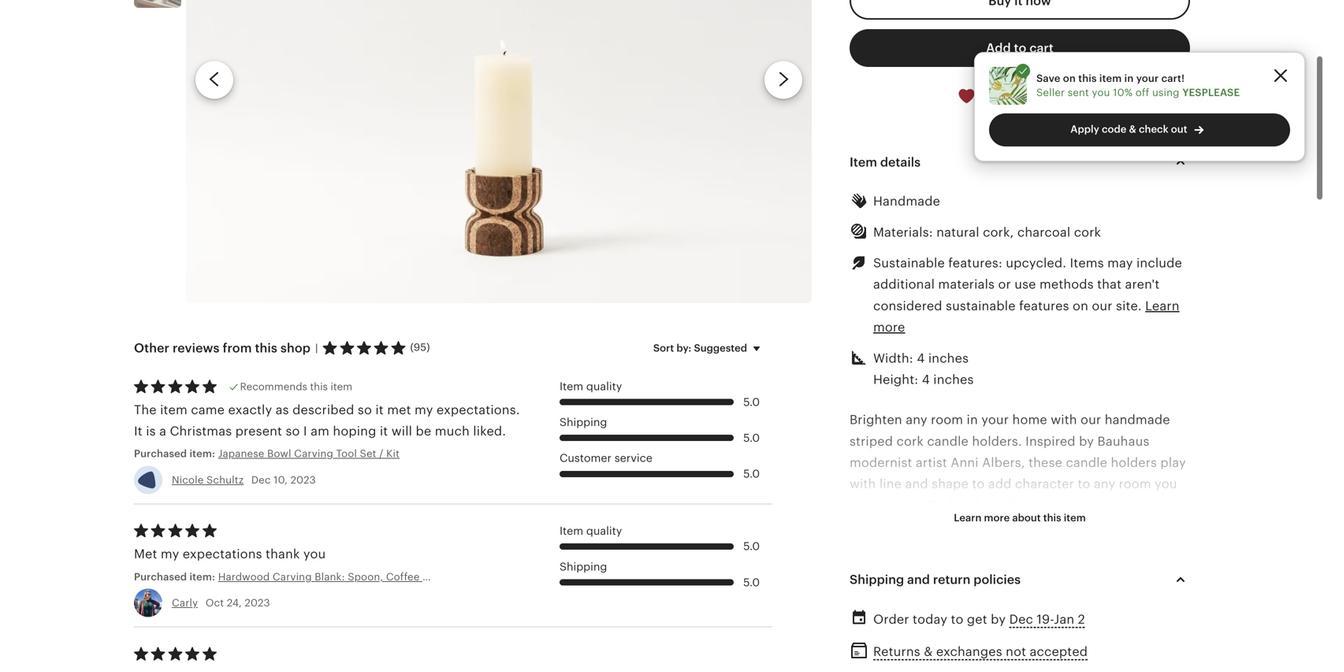 Task type: vqa. For each thing, say whether or not it's contained in the screenshot.
emissions on the right top of page
no



Task type: locate. For each thing, give the bounding box(es) containing it.
shipping up customer
[[560, 417, 607, 429]]

came
[[191, 403, 225, 417]]

1 vertical spatial by
[[944, 542, 959, 556]]

1 horizontal spatial candle
[[1066, 456, 1108, 470]]

carving down thank
[[273, 571, 312, 583]]

0 vertical spatial your
[[1137, 72, 1159, 84]]

2 vertical spatial our
[[1039, 542, 1059, 556]]

1 item quality from the top
[[560, 381, 622, 393]]

add
[[988, 478, 1012, 492]]

handmade up bauhaus
[[1105, 413, 1170, 427]]

my right met
[[161, 548, 179, 562]]

0 vertical spatial &
[[1129, 123, 1137, 135]]

1 vertical spatial my
[[161, 548, 179, 562]]

purchased down a
[[134, 448, 187, 460]]

jan
[[1054, 613, 1075, 627]]

2 vertical spatial you
[[303, 548, 326, 562]]

0 vertical spatial item:
[[190, 448, 215, 460]]

and inside dropdown button
[[907, 573, 930, 587]]

cork,
[[983, 225, 1014, 239]]

you left 10%
[[1092, 87, 1110, 99]]

natural up features: at the right top of the page
[[937, 225, 980, 239]]

learn inside dropdown button
[[954, 513, 982, 524]]

1 vertical spatial cork
[[897, 435, 924, 449]]

in
[[1125, 72, 1134, 84], [967, 413, 978, 427]]

much
[[435, 425, 470, 439]]

more left about
[[984, 513, 1010, 524]]

anni left 'short'
[[1063, 542, 1091, 556]]

0 vertical spatial by
[[1079, 435, 1094, 449]]

item for met my expectations thank you
[[560, 525, 584, 538]]

0 horizontal spatial may
[[850, 628, 875, 642]]

apply code & check out link
[[989, 114, 1290, 147]]

details
[[880, 155, 921, 170]]

0 vertical spatial natural
[[937, 225, 980, 239]]

exchanges
[[936, 645, 1003, 659]]

0 vertical spatial anni
[[951, 456, 979, 470]]

and inside the mix and match by pairing with our anni short striped cork candle holder.
[[875, 542, 898, 556]]

carving down am
[[294, 448, 333, 460]]

1 vertical spatial 2023
[[245, 598, 270, 609]]

item: down christmas
[[190, 448, 215, 460]]

0 horizontal spatial you
[[303, 548, 326, 562]]

natural right jan
[[1078, 606, 1121, 620]]

shipping and return policies
[[850, 573, 1021, 587]]

our inside the mix and match by pairing with our anni short striped cork candle holder.
[[1039, 542, 1059, 556]]

0 horizontal spatial my
[[161, 548, 179, 562]]

purchased item: hardwood carving blank: spoon, coffee spoon and butter knife
[[134, 571, 538, 583]]

1 horizontal spatial handmade
[[1105, 413, 1170, 427]]

more for learn more about this item
[[984, 513, 1010, 524]]

room down holders
[[1119, 478, 1152, 492]]

add to cart button
[[850, 29, 1190, 67]]

natural inside 'all striped pieces are handmade and natural variances may occur. sold individually.'
[[1078, 606, 1121, 620]]

you down play
[[1155, 478, 1177, 492]]

2023 right '24,'
[[245, 598, 270, 609]]

shipping right knife
[[560, 561, 607, 574]]

it left met
[[376, 403, 384, 417]]

described
[[293, 403, 354, 417]]

0 horizontal spatial more
[[873, 321, 905, 335]]

will
[[392, 425, 412, 439]]

1 vertical spatial learn
[[954, 513, 982, 524]]

3 5.0 from the top
[[744, 468, 760, 480]]

this up sent
[[1079, 72, 1097, 84]]

by right inspired
[[1079, 435, 1094, 449]]

0 horizontal spatial handmade
[[983, 606, 1048, 620]]

perfect
[[928, 499, 972, 513]]

0 horizontal spatial in
[[967, 413, 978, 427]]

purchased down met
[[134, 571, 187, 583]]

with up "put"
[[850, 478, 876, 492]]

on down methods
[[1073, 299, 1089, 313]]

room up artist
[[931, 413, 963, 427]]

1 vertical spatial on
[[1073, 299, 1089, 313]]

expectations.
[[437, 403, 520, 417]]

yesplease
[[1183, 87, 1240, 99]]

striped down brighten at the right
[[850, 435, 893, 449]]

inspired
[[1026, 435, 1076, 449]]

1 vertical spatial item
[[560, 381, 584, 393]]

this
[[1079, 72, 1097, 84], [255, 341, 277, 356], [310, 381, 328, 393], [1044, 513, 1062, 524]]

0 vertical spatial cork
[[1074, 225, 1101, 239]]

0 horizontal spatial room
[[931, 413, 963, 427]]

your up "holders."
[[982, 413, 1009, 427]]

and up in.
[[905, 478, 928, 492]]

shipping
[[560, 417, 607, 429], [560, 561, 607, 574], [850, 573, 904, 587]]

more for learn more
[[873, 321, 905, 335]]

my up be
[[415, 403, 433, 417]]

cork
[[1074, 225, 1101, 239], [897, 435, 924, 449]]

include
[[1137, 256, 1182, 270]]

2 item: from the top
[[190, 571, 215, 583]]

any down holders
[[1094, 478, 1116, 492]]

item left "details" at the top right of the page
[[850, 155, 877, 170]]

by:
[[677, 342, 692, 354]]

any right brighten at the right
[[906, 413, 928, 427]]

1 vertical spatial our
[[1081, 413, 1102, 427]]

1 vertical spatial striped
[[869, 606, 912, 620]]

learn up pairing
[[954, 513, 982, 524]]

returns
[[873, 645, 921, 659]]

learn down aren't
[[1146, 299, 1180, 313]]

1 vertical spatial any
[[1094, 478, 1116, 492]]

quality for the item came exactly as described so it met my expectations. it is a christmas present so i am hoping it will be much liked.
[[586, 381, 622, 393]]

0 vertical spatial handmade
[[1105, 413, 1170, 427]]

learn inside 'learn more'
[[1146, 299, 1180, 313]]

1 vertical spatial item:
[[190, 571, 215, 583]]

0 horizontal spatial anni
[[951, 456, 979, 470]]

& inside returns & exchanges not accepted button
[[924, 645, 933, 659]]

0 vertical spatial learn
[[1146, 299, 1180, 313]]

1 horizontal spatial natural
[[1078, 606, 1121, 620]]

item up a
[[160, 403, 188, 417]]

japanese
[[218, 448, 264, 460]]

inches right height:
[[934, 373, 974, 387]]

anni up 'shape'
[[951, 456, 979, 470]]

1 5.0 from the top
[[744, 396, 760, 409]]

handmade down shipping and return policies dropdown button
[[983, 606, 1048, 620]]

10,
[[274, 474, 288, 486]]

my
[[415, 403, 433, 417], [161, 548, 179, 562]]

0 vertical spatial with
[[1051, 413, 1077, 427]]

these
[[1029, 456, 1063, 470]]

so
[[358, 403, 372, 417], [286, 425, 300, 439]]

pairing
[[962, 542, 1005, 556]]

them
[[874, 499, 906, 513]]

candle up artist
[[927, 435, 969, 449]]

sold
[[921, 628, 949, 642]]

this up "described"
[[310, 381, 328, 393]]

1 vertical spatial inches
[[934, 373, 974, 387]]

may inside 'all striped pieces are handmade and natural variances may occur. sold individually.'
[[850, 628, 875, 642]]

this right about
[[1044, 513, 1062, 524]]

by up the holder.
[[944, 542, 959, 556]]

this inside learn more about this item dropdown button
[[1044, 513, 1062, 524]]

1 purchased from the top
[[134, 448, 187, 460]]

by up 'individually.' on the right bottom of page
[[991, 613, 1006, 627]]

apply
[[1071, 123, 1100, 135]]

on up sent
[[1063, 72, 1076, 84]]

0 horizontal spatial dec
[[251, 474, 271, 486]]

item quality up customer
[[560, 381, 622, 393]]

& down sold
[[924, 645, 933, 659]]

out
[[1171, 123, 1188, 135]]

0 vertical spatial purchased
[[134, 448, 187, 460]]

1 horizontal spatial &
[[1129, 123, 1137, 135]]

any
[[906, 413, 928, 427], [1094, 478, 1116, 492]]

and inside brighten any room in your home with our handmade striped cork candle holders. inspired by bauhaus modernist artist anni albers, these candle holders play with line and shape to add character to any room you put them in. perfect for pillar candles.
[[905, 478, 928, 492]]

0 vertical spatial item quality
[[560, 381, 622, 393]]

our down that
[[1092, 299, 1113, 313]]

0 horizontal spatial by
[[944, 542, 959, 556]]

2 item quality from the top
[[560, 525, 622, 538]]

0 vertical spatial in
[[1125, 72, 1134, 84]]

our down about
[[1039, 542, 1059, 556]]

dec left the 10,
[[251, 474, 271, 486]]

item: up the oct
[[190, 571, 215, 583]]

and inside 'all striped pieces are handmade and natural variances may occur. sold individually.'
[[1052, 606, 1075, 620]]

and right the mix
[[875, 542, 898, 556]]

1 vertical spatial you
[[1155, 478, 1177, 492]]

add
[[986, 41, 1011, 55]]

0 horizontal spatial with
[[850, 478, 876, 492]]

inches right width:
[[929, 351, 969, 366]]

are
[[960, 606, 979, 620]]

0 horizontal spatial learn
[[954, 513, 982, 524]]

other
[[134, 341, 170, 356]]

blank:
[[315, 571, 345, 583]]

1 horizontal spatial with
[[1009, 542, 1035, 556]]

shop
[[281, 341, 311, 356]]

in up 10%
[[1125, 72, 1134, 84]]

artist
[[916, 456, 947, 470]]

& right code
[[1129, 123, 1137, 135]]

and down 'match'
[[907, 573, 930, 587]]

2 vertical spatial by
[[991, 613, 1006, 627]]

1 horizontal spatial room
[[1119, 478, 1152, 492]]

you up the blank:
[[303, 548, 326, 562]]

your up off
[[1137, 72, 1159, 84]]

quality
[[586, 381, 622, 393], [586, 525, 622, 538]]

more inside 'learn more'
[[873, 321, 905, 335]]

to left add
[[972, 478, 985, 492]]

in inside brighten any room in your home with our handmade striped cork candle holders. inspired by bauhaus modernist artist anni albers, these candle holders play with line and shape to add character to any room you put them in. perfect for pillar candles.
[[967, 413, 978, 427]]

height:
[[873, 373, 919, 387]]

candle
[[927, 435, 969, 449], [1066, 456, 1108, 470]]

1 horizontal spatial my
[[415, 403, 433, 417]]

may down all
[[850, 628, 875, 642]]

materials:
[[873, 225, 933, 239]]

learn more
[[873, 299, 1180, 335]]

2 quality from the top
[[586, 525, 622, 538]]

1 vertical spatial item quality
[[560, 525, 622, 538]]

0 vertical spatial more
[[873, 321, 905, 335]]

1 horizontal spatial more
[[984, 513, 1010, 524]]

cork up items
[[1074, 225, 1101, 239]]

apply code & check out
[[1071, 123, 1188, 135]]

1 vertical spatial candle
[[1066, 456, 1108, 470]]

so up hoping
[[358, 403, 372, 417]]

2023 right the 10,
[[291, 474, 316, 486]]

4
[[917, 351, 925, 366], [922, 373, 930, 387]]

quality up customer service
[[586, 381, 622, 393]]

1 vertical spatial in
[[967, 413, 978, 427]]

sustainable
[[946, 299, 1016, 313]]

item details button
[[836, 144, 1205, 181]]

you inside brighten any room in your home with our handmade striped cork candle holders. inspired by bauhaus modernist artist anni albers, these candle holders play with line and shape to add character to any room you put them in. perfect for pillar candles.
[[1155, 478, 1177, 492]]

5.0
[[744, 396, 760, 409], [744, 432, 760, 445], [744, 468, 760, 480], [744, 541, 760, 553], [744, 577, 760, 589]]

0 horizontal spatial any
[[906, 413, 928, 427]]

0 vertical spatial my
[[415, 403, 433, 417]]

2 horizontal spatial you
[[1155, 478, 1177, 492]]

1 horizontal spatial in
[[1125, 72, 1134, 84]]

1 vertical spatial anni
[[1063, 542, 1091, 556]]

to left get
[[951, 613, 964, 627]]

to left cart
[[1014, 41, 1027, 55]]

quality down customer service
[[586, 525, 622, 538]]

0 vertical spatial inches
[[929, 351, 969, 366]]

0 horizontal spatial your
[[982, 413, 1009, 427]]

present
[[235, 425, 282, 439]]

0 vertical spatial on
[[1063, 72, 1076, 84]]

striped
[[850, 435, 893, 449], [869, 606, 912, 620]]

1 horizontal spatial you
[[1092, 87, 1110, 99]]

the
[[134, 403, 157, 417]]

our up bauhaus
[[1081, 413, 1102, 427]]

purchased for item
[[134, 448, 187, 460]]

1 horizontal spatial dec
[[1010, 613, 1033, 627]]

0 vertical spatial quality
[[586, 381, 622, 393]]

knife
[[513, 571, 538, 583]]

individually.
[[952, 628, 1026, 642]]

0 vertical spatial candle
[[927, 435, 969, 449]]

this right the from
[[255, 341, 277, 356]]

1 horizontal spatial 2023
[[291, 474, 316, 486]]

1 vertical spatial your
[[982, 413, 1009, 427]]

2 horizontal spatial by
[[1079, 435, 1094, 449]]

may up that
[[1108, 256, 1133, 270]]

character
[[1015, 478, 1074, 492]]

2 purchased from the top
[[134, 571, 187, 583]]

1 vertical spatial quality
[[586, 525, 622, 538]]

today
[[913, 613, 948, 627]]

1 vertical spatial with
[[850, 478, 876, 492]]

my inside the item came exactly as described so it met my expectations. it is a christmas present so i am hoping it will be much liked.
[[415, 403, 433, 417]]

on inside sustainable features: upcycled. items may include additional materials or use methods that aren't considered sustainable features on our site.
[[1073, 299, 1089, 313]]

0 vertical spatial you
[[1092, 87, 1110, 99]]

0 vertical spatial 2023
[[291, 474, 316, 486]]

item up customer
[[560, 381, 584, 393]]

more inside dropdown button
[[984, 513, 1010, 524]]

candle
[[882, 563, 926, 577]]

item:
[[190, 448, 215, 460], [190, 571, 215, 583]]

and left 2
[[1052, 606, 1075, 620]]

more down considered
[[873, 321, 905, 335]]

1 horizontal spatial your
[[1137, 72, 1159, 84]]

0 horizontal spatial so
[[286, 425, 300, 439]]

|
[[315, 342, 318, 354]]

0 vertical spatial item
[[850, 155, 877, 170]]

1 horizontal spatial cork
[[1074, 225, 1101, 239]]

accepted
[[1030, 645, 1088, 659]]

in up "holders."
[[967, 413, 978, 427]]

anni inside brighten any room in your home with our handmade striped cork candle holders. inspired by bauhaus modernist artist anni albers, these candle holders play with line and shape to add character to any room you put them in. perfect for pillar candles.
[[951, 456, 979, 470]]

with up inspired
[[1051, 413, 1077, 427]]

brighten
[[850, 413, 902, 427]]

returns & exchanges not accepted
[[873, 645, 1088, 659]]

with down learn more about this item dropdown button
[[1009, 542, 1035, 556]]

1 vertical spatial may
[[850, 628, 875, 642]]

4 right width:
[[917, 351, 925, 366]]

item inside save on this item in your cart! seller sent you 10% off using yesplease
[[1100, 72, 1122, 84]]

reviews
[[173, 341, 220, 356]]

1 vertical spatial dec
[[1010, 613, 1033, 627]]

1 horizontal spatial may
[[1108, 256, 1133, 270]]

striped up occur.
[[869, 606, 912, 620]]

1 vertical spatial carving
[[273, 571, 312, 583]]

dec left the 19-
[[1010, 613, 1033, 627]]

2 vertical spatial with
[[1009, 542, 1035, 556]]

by inside the mix and match by pairing with our anni short striped cork candle holder.
[[944, 542, 959, 556]]

handmade
[[873, 194, 941, 209]]

sort by: suggested
[[653, 342, 747, 354]]

2 horizontal spatial with
[[1051, 413, 1077, 427]]

policies
[[974, 573, 1021, 587]]

item up 10%
[[1100, 72, 1122, 84]]

aren't
[[1125, 278, 1160, 292]]

considered
[[873, 299, 943, 313]]

item down the character
[[1064, 513, 1086, 524]]

4 right height:
[[922, 373, 930, 387]]

item down customer
[[560, 525, 584, 538]]

cork up artist
[[897, 435, 924, 449]]

item quality down customer
[[560, 525, 622, 538]]

shipping for the item came exactly as described so it met my expectations. it is a christmas present so i am hoping it will be much liked.
[[560, 417, 607, 429]]

shipping down the mix
[[850, 573, 904, 587]]

it left will
[[380, 425, 388, 439]]

1 horizontal spatial anni
[[1063, 542, 1091, 556]]

dec
[[251, 474, 271, 486], [1010, 613, 1033, 627]]

1 item: from the top
[[190, 448, 215, 460]]

so left i
[[286, 425, 300, 439]]

sustainable
[[873, 256, 945, 270]]

1 quality from the top
[[586, 381, 622, 393]]

may
[[1108, 256, 1133, 270], [850, 628, 875, 642]]

our
[[1092, 299, 1113, 313], [1081, 413, 1102, 427], [1039, 542, 1059, 556]]

item up "described"
[[331, 381, 353, 393]]

1 vertical spatial &
[[924, 645, 933, 659]]

candle right these
[[1066, 456, 1108, 470]]

1 vertical spatial purchased
[[134, 571, 187, 583]]

nicole schultz dec 10, 2023
[[172, 474, 316, 486]]



Task type: describe. For each thing, give the bounding box(es) containing it.
shipping and return policies button
[[836, 561, 1205, 599]]

quality for met my expectations thank you
[[586, 525, 622, 538]]

0 vertical spatial room
[[931, 413, 963, 427]]

striped inside 'all striped pieces are handmade and natural variances may occur. sold individually.'
[[869, 606, 912, 620]]

butter
[[479, 571, 510, 583]]

dec 19-jan 2 button
[[1010, 608, 1085, 631]]

brighten any room in your home with our handmade striped cork candle holders. inspired by bauhaus modernist artist anni albers, these candle holders play with line and shape to add character to any room you put them in. perfect for pillar candles.
[[850, 413, 1186, 513]]

to inside button
[[1014, 41, 1027, 55]]

1 vertical spatial room
[[1119, 478, 1152, 492]]

from
[[223, 341, 252, 356]]

shipping for met my expectations thank you
[[560, 561, 607, 574]]

check
[[1139, 123, 1169, 135]]

striped inside brighten any room in your home with our handmade striped cork candle holders. inspired by bauhaus modernist artist anni albers, these candle holders play with line and shape to add character to any room you put them in. perfect for pillar candles.
[[850, 435, 893, 449]]

add to cart
[[986, 41, 1054, 55]]

handmade inside brighten any room in your home with our handmade striped cork candle holders. inspired by bauhaus modernist artist anni albers, these candle holders play with line and shape to add character to any room you put them in. perfect for pillar candles.
[[1105, 413, 1170, 427]]

cork
[[850, 563, 879, 577]]

line
[[880, 478, 902, 492]]

our inside sustainable features: upcycled. items may include additional materials or use methods that aren't considered sustainable features on our site.
[[1092, 299, 1113, 313]]

purchased item: japanese bowl carving tool set / kit
[[134, 448, 400, 460]]

all striped pieces are handmade and natural variances may occur. sold individually.
[[850, 606, 1183, 642]]

item inside dropdown button
[[1064, 513, 1086, 524]]

variances
[[1125, 606, 1183, 620]]

on inside save on this item in your cart! seller sent you 10% off using yesplease
[[1063, 72, 1076, 84]]

(95)
[[410, 342, 430, 354]]

other reviews from this shop
[[134, 341, 311, 356]]

in inside save on this item in your cart! seller sent you 10% off using yesplease
[[1125, 72, 1134, 84]]

anni inside the mix and match by pairing with our anni short striped cork candle holder.
[[1063, 542, 1091, 556]]

about
[[1012, 513, 1041, 524]]

occur.
[[879, 628, 918, 642]]

by inside brighten any room in your home with our handmade striped cork candle holders. inspired by bauhaus modernist artist anni albers, these candle holders play with line and shape to add character to any room you put them in. perfect for pillar candles.
[[1079, 435, 1094, 449]]

charcoal
[[1018, 225, 1071, 239]]

1 vertical spatial it
[[380, 425, 388, 439]]

i
[[303, 425, 307, 439]]

met my expectations thank you
[[134, 548, 326, 562]]

japanese bowl carving tool set / kit link
[[218, 447, 431, 461]]

1 vertical spatial 4
[[922, 373, 930, 387]]

that
[[1097, 278, 1122, 292]]

save on this item in your cart! seller sent you 10% off using yesplease
[[1037, 72, 1240, 99]]

item inside dropdown button
[[850, 155, 877, 170]]

liked.
[[473, 425, 506, 439]]

you inside save on this item in your cart! seller sent you 10% off using yesplease
[[1092, 87, 1110, 99]]

0 vertical spatial it
[[376, 403, 384, 417]]

learn for learn more about this item
[[954, 513, 982, 524]]

striped
[[1132, 542, 1177, 556]]

holders
[[1111, 456, 1157, 470]]

19-
[[1037, 613, 1054, 627]]

& inside apply code & check out link
[[1129, 123, 1137, 135]]

item quality for met my expectations thank you
[[560, 525, 622, 538]]

1 horizontal spatial any
[[1094, 478, 1116, 492]]

item for the item came exactly as described so it met my expectations. it is a christmas present so i am hoping it will be much liked.
[[560, 381, 584, 393]]

purchased for my
[[134, 571, 187, 583]]

suggested
[[694, 342, 747, 354]]

recommends
[[240, 381, 307, 393]]

use
[[1015, 278, 1036, 292]]

shape
[[932, 478, 969, 492]]

expectations
[[183, 548, 262, 562]]

sort
[[653, 342, 674, 354]]

0 vertical spatial 4
[[917, 351, 925, 366]]

sort by: suggested button
[[642, 332, 778, 365]]

with inside the mix and match by pairing with our anni short striped cork candle holder.
[[1009, 542, 1035, 556]]

our inside brighten any room in your home with our handmade striped cork candle holders. inspired by bauhaus modernist artist anni albers, these candle holders play with line and shape to add character to any room you put them in. perfect for pillar candles.
[[1081, 413, 1102, 427]]

pillar
[[996, 499, 1027, 513]]

4 5.0 from the top
[[744, 541, 760, 553]]

shipping inside shipping and return policies dropdown button
[[850, 573, 904, 587]]

a
[[159, 425, 166, 439]]

2
[[1078, 613, 1085, 627]]

customer service
[[560, 453, 653, 465]]

not
[[1006, 645, 1027, 659]]

all
[[850, 606, 866, 620]]

spoon
[[422, 571, 455, 583]]

site.
[[1116, 299, 1142, 313]]

5 5.0 from the top
[[744, 577, 760, 589]]

item quality for the item came exactly as described so it met my expectations. it is a christmas present so i am hoping it will be much liked.
[[560, 381, 622, 393]]

2 5.0 from the top
[[744, 432, 760, 445]]

tool
[[336, 448, 357, 460]]

0 vertical spatial carving
[[294, 448, 333, 460]]

learn more link
[[873, 299, 1180, 335]]

and left butter
[[458, 571, 477, 583]]

materials: natural cork, charcoal cork
[[873, 225, 1101, 239]]

handmade inside 'all striped pieces are handmade and natural variances may occur. sold individually.'
[[983, 606, 1048, 620]]

in.
[[909, 499, 924, 513]]

features
[[1019, 299, 1069, 313]]

0 horizontal spatial natural
[[937, 225, 980, 239]]

hoping
[[333, 425, 376, 439]]

additional
[[873, 278, 935, 292]]

/
[[379, 448, 384, 460]]

code
[[1102, 123, 1127, 135]]

0 vertical spatial any
[[906, 413, 928, 427]]

holder.
[[930, 563, 974, 577]]

features:
[[949, 256, 1003, 270]]

be
[[416, 425, 431, 439]]

0 vertical spatial dec
[[251, 474, 271, 486]]

met
[[387, 403, 411, 417]]

recommends this item
[[240, 381, 353, 393]]

service
[[615, 453, 653, 465]]

learn for learn more
[[1146, 299, 1180, 313]]

0 horizontal spatial candle
[[927, 435, 969, 449]]

order today to get by dec 19-jan 2
[[873, 613, 1085, 627]]

item: for expectations
[[190, 571, 215, 583]]

1 vertical spatial so
[[286, 425, 300, 439]]

thank
[[266, 548, 300, 562]]

your inside save on this item in your cart! seller sent you 10% off using yesplease
[[1137, 72, 1159, 84]]

set
[[360, 448, 376, 460]]

anni medium striped cork candle holder image 1 image
[[186, 0, 812, 303]]

upcycled.
[[1006, 256, 1067, 270]]

item: for came
[[190, 448, 215, 460]]

bowl
[[267, 448, 291, 460]]

1 horizontal spatial by
[[991, 613, 1006, 627]]

item inside the item came exactly as described so it met my expectations. it is a christmas present so i am hoping it will be much liked.
[[160, 403, 188, 417]]

cork inside brighten any room in your home with our handmade striped cork candle holders. inspired by bauhaus modernist artist anni albers, these candle holders play with line and shape to add character to any room you put them in. perfect for pillar candles.
[[897, 435, 924, 449]]

materials
[[938, 278, 995, 292]]

your inside brighten any room in your home with our handmade striped cork candle holders. inspired by bauhaus modernist artist anni albers, these candle holders play with line and shape to add character to any room you put them in. perfect for pillar candles.
[[982, 413, 1009, 427]]

0 horizontal spatial 2023
[[245, 598, 270, 609]]

width: 4 inches height: 4 inches
[[873, 351, 974, 387]]

this inside save on this item in your cart! seller sent you 10% off using yesplease
[[1079, 72, 1097, 84]]

the item came exactly as described so it met my expectations. it is a christmas present so i am hoping it will be much liked.
[[134, 403, 520, 439]]

sustainable features: upcycled. items may include additional materials or use methods that aren't considered sustainable features on our site.
[[873, 256, 1182, 313]]

cart
[[1030, 41, 1054, 55]]

0 vertical spatial so
[[358, 403, 372, 417]]

mix and match by pairing with our anni short striped cork candle holder.
[[850, 542, 1177, 577]]

item details
[[850, 155, 921, 170]]

pieces
[[916, 606, 956, 620]]

is
[[146, 425, 156, 439]]

coffee
[[386, 571, 420, 583]]

to up candles.
[[1078, 478, 1091, 492]]

sent
[[1068, 87, 1089, 99]]

christmas
[[170, 425, 232, 439]]

using
[[1153, 87, 1180, 99]]

may inside sustainable features: upcycled. items may include additional materials or use methods that aren't considered sustainable features on our site.
[[1108, 256, 1133, 270]]



